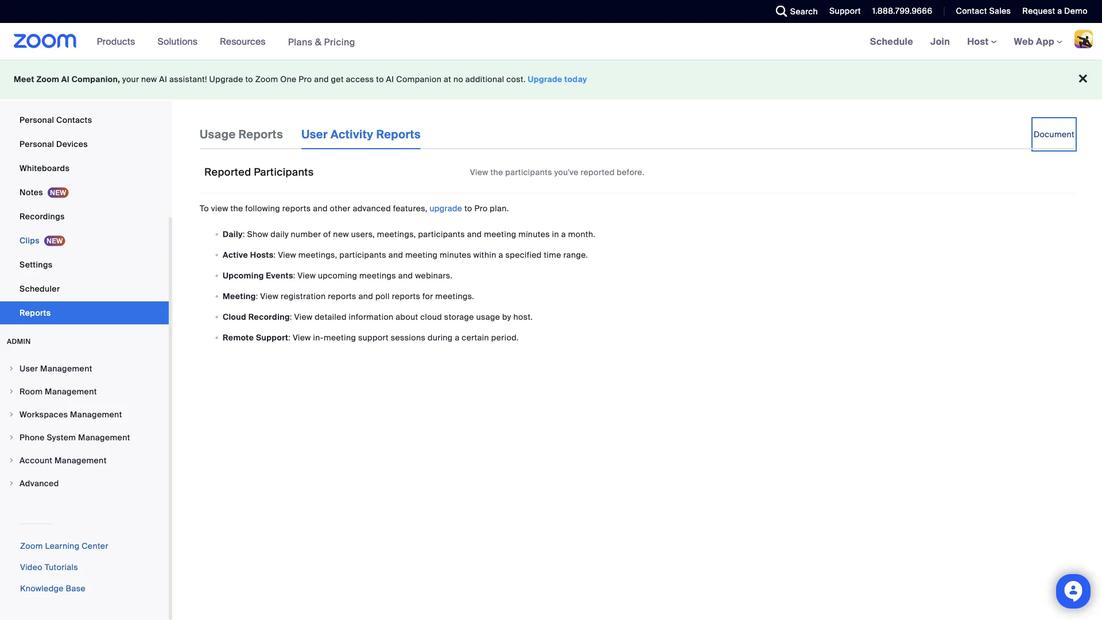 Task type: describe. For each thing, give the bounding box(es) containing it.
product information navigation
[[88, 23, 364, 61]]

during
[[428, 332, 453, 343]]

0 horizontal spatial support
[[256, 332, 289, 343]]

: for support
[[289, 332, 291, 343]]

: up recording
[[256, 291, 258, 301]]

plans
[[288, 36, 313, 48]]

0 vertical spatial minutes
[[519, 229, 550, 239]]

host button
[[968, 35, 997, 47]]

app
[[1037, 35, 1055, 47]]

range.
[[564, 249, 588, 260]]

daily
[[271, 229, 289, 239]]

0 horizontal spatial meeting
[[324, 332, 356, 343]]

resources button
[[220, 23, 271, 60]]

schedule
[[870, 35, 914, 47]]

search button
[[768, 0, 821, 23]]

1 horizontal spatial meetings,
[[377, 229, 416, 239]]

right image for user management
[[8, 365, 15, 372]]

view for : view upcoming meetings and webinars.
[[298, 270, 316, 281]]

workspaces
[[20, 409, 68, 420]]

activity
[[331, 127, 374, 142]]

poll
[[376, 291, 390, 301]]

room management menu item
[[0, 381, 169, 403]]

2 ai from the left
[[159, 74, 167, 85]]

zoom right meet
[[36, 74, 59, 85]]

2 upgrade from the left
[[528, 74, 563, 85]]

resources
[[220, 35, 266, 47]]

sales
[[990, 6, 1011, 16]]

meetings.
[[436, 291, 474, 301]]

right image inside advanced menu item
[[8, 480, 15, 487]]

in
[[552, 229, 559, 239]]

view the participants you've reported before.
[[470, 167, 645, 178]]

search
[[791, 6, 818, 17]]

web
[[1014, 35, 1034, 47]]

join link
[[922, 23, 959, 60]]

personal for personal devices
[[20, 139, 54, 149]]

1.888.799.9666
[[873, 6, 933, 16]]

video tutorials link
[[20, 562, 78, 573]]

usage reports link
[[200, 119, 283, 149]]

account management
[[20, 455, 107, 466]]

management for room management
[[45, 386, 97, 397]]

upcoming
[[318, 270, 357, 281]]

companion
[[396, 74, 442, 85]]

phone link
[[0, 84, 169, 107]]

management inside menu item
[[78, 432, 130, 443]]

month.
[[568, 229, 596, 239]]

clips link
[[0, 229, 169, 252]]

admin menu menu
[[0, 358, 169, 496]]

join
[[931, 35, 951, 47]]

view
[[211, 203, 228, 214]]

room
[[20, 386, 43, 397]]

video tutorials
[[20, 562, 78, 573]]

reported
[[204, 165, 251, 179]]

knowledge base link
[[20, 583, 86, 594]]

active hosts : view meetings, participants and meeting minutes within a specified time range.
[[223, 249, 588, 260]]

meeting : view registration reports and poll reports for meetings.
[[223, 291, 474, 301]]

personal devices link
[[0, 133, 169, 156]]

clips
[[20, 235, 40, 246]]

host.
[[514, 311, 533, 322]]

settings link
[[0, 253, 169, 276]]

one
[[280, 74, 297, 85]]

you've
[[555, 167, 579, 178]]

meet zoom ai companion, footer
[[0, 60, 1103, 99]]

other
[[330, 203, 351, 214]]

0 vertical spatial support
[[830, 6, 861, 16]]

0 horizontal spatial the
[[231, 203, 243, 214]]

access
[[346, 74, 374, 85]]

and up "within"
[[467, 229, 482, 239]]

additional
[[466, 74, 505, 85]]

zoom up video at the bottom
[[20, 541, 43, 552]]

of
[[323, 229, 331, 239]]

to
[[200, 203, 209, 214]]

: for events
[[293, 270, 296, 281]]

contact
[[956, 6, 988, 16]]

events
[[266, 270, 293, 281]]

account
[[20, 455, 52, 466]]

a right during
[[455, 332, 460, 343]]

right image for account management
[[8, 457, 15, 464]]

notes
[[20, 187, 43, 198]]

whiteboards link
[[0, 157, 169, 180]]

personal menu menu
[[0, 0, 169, 326]]

user for user activity reports
[[302, 127, 328, 142]]

advanced
[[20, 478, 59, 489]]

phone for phone system management
[[20, 432, 45, 443]]

cloud
[[223, 311, 246, 322]]

pro inside meet zoom ai companion, footer
[[299, 74, 312, 85]]

reported
[[581, 167, 615, 178]]

usage reports
[[200, 127, 283, 142]]

settings
[[20, 259, 53, 270]]

request a demo
[[1023, 6, 1088, 16]]

support
[[358, 332, 389, 343]]

personal contacts
[[20, 115, 92, 125]]

management for user management
[[40, 363, 92, 374]]

2 horizontal spatial participants
[[506, 167, 552, 178]]

registration
[[281, 291, 326, 301]]

schedule link
[[862, 23, 922, 60]]

following
[[245, 203, 280, 214]]

devices
[[56, 139, 88, 149]]

active
[[223, 249, 248, 260]]

1 ai from the left
[[61, 74, 70, 85]]

management for workspaces management
[[70, 409, 122, 420]]

2 horizontal spatial reports
[[376, 127, 421, 142]]

tutorials
[[45, 562, 78, 573]]

1 upgrade from the left
[[209, 74, 243, 85]]

room management
[[20, 386, 97, 397]]

request
[[1023, 6, 1056, 16]]

features,
[[393, 203, 428, 214]]

video
[[20, 562, 43, 573]]

document link
[[1034, 119, 1075, 149]]

upcoming events : view upcoming meetings and webinars.
[[223, 270, 453, 281]]

in-
[[313, 332, 324, 343]]

a left demo
[[1058, 6, 1063, 16]]

no
[[454, 74, 463, 85]]

: left the show
[[243, 229, 245, 239]]

1 horizontal spatial reports
[[239, 127, 283, 142]]

knowledge base
[[20, 583, 86, 594]]

1 vertical spatial pro
[[475, 203, 488, 214]]

and left poll
[[359, 291, 373, 301]]

upgrade
[[430, 203, 463, 214]]

0 horizontal spatial minutes
[[440, 249, 471, 260]]

personal for personal contacts
[[20, 115, 54, 125]]

zoom learning center link
[[20, 541, 108, 552]]



Task type: locate. For each thing, give the bounding box(es) containing it.
the up plan.
[[491, 167, 503, 178]]

0 vertical spatial new
[[141, 74, 157, 85]]

0 horizontal spatial reports
[[282, 203, 311, 214]]

right image
[[8, 388, 15, 395], [8, 411, 15, 418], [8, 434, 15, 441], [8, 480, 15, 487]]

0 vertical spatial participants
[[506, 167, 552, 178]]

0 vertical spatial phone
[[20, 90, 45, 101]]

1 right image from the top
[[8, 388, 15, 395]]

right image down 'admin'
[[8, 365, 15, 372]]

tabs of report home tab list
[[200, 119, 439, 149]]

to view the following reports and other advanced features, upgrade to pro plan.
[[200, 203, 509, 214]]

profile picture image
[[1075, 30, 1093, 48]]

phone inside menu item
[[20, 432, 45, 443]]

0 horizontal spatial user
[[20, 363, 38, 374]]

meet zoom ai companion, your new ai assistant! upgrade to zoom one pro and get access to ai companion at no additional cost. upgrade today
[[14, 74, 588, 85]]

banner containing products
[[0, 23, 1103, 61]]

sessions
[[391, 332, 426, 343]]

demo
[[1065, 6, 1088, 16]]

0 vertical spatial pro
[[299, 74, 312, 85]]

notes link
[[0, 181, 169, 204]]

meetings, down of
[[298, 249, 337, 260]]

0 vertical spatial user
[[302, 127, 328, 142]]

3 right image from the top
[[8, 434, 15, 441]]

0 vertical spatial the
[[491, 167, 503, 178]]

recording
[[248, 311, 290, 322]]

knowledge
[[20, 583, 64, 594]]

number
[[291, 229, 321, 239]]

new inside meet zoom ai companion, footer
[[141, 74, 157, 85]]

companion,
[[72, 74, 120, 85]]

reports for registration
[[328, 291, 356, 301]]

reports for following
[[282, 203, 311, 214]]

zoom logo image
[[14, 34, 77, 48]]

1 horizontal spatial support
[[830, 6, 861, 16]]

0 horizontal spatial ai
[[61, 74, 70, 85]]

: up registration at the top of page
[[293, 270, 296, 281]]

new right your
[[141, 74, 157, 85]]

support down recording
[[256, 332, 289, 343]]

right image inside room management "menu item"
[[8, 388, 15, 395]]

reports link
[[0, 301, 169, 324]]

: for recording
[[290, 311, 292, 322]]

user up the room
[[20, 363, 38, 374]]

zoom left one
[[255, 74, 278, 85]]

1 horizontal spatial user
[[302, 127, 328, 142]]

2 horizontal spatial to
[[465, 203, 472, 214]]

cloud
[[421, 311, 442, 322]]

0 horizontal spatial new
[[141, 74, 157, 85]]

reports right the activity
[[376, 127, 421, 142]]

0 vertical spatial right image
[[8, 365, 15, 372]]

meetings navigation
[[862, 23, 1103, 61]]

about
[[396, 311, 418, 322]]

1 vertical spatial meetings,
[[298, 249, 337, 260]]

advanced menu item
[[0, 473, 169, 494]]

meeting
[[484, 229, 517, 239], [405, 249, 438, 260], [324, 332, 356, 343]]

right image left account
[[8, 457, 15, 464]]

1 phone from the top
[[20, 90, 45, 101]]

user inside tabs of report home tab list
[[302, 127, 328, 142]]

: down registration at the top of page
[[290, 311, 292, 322]]

ai left companion,
[[61, 74, 70, 85]]

learning
[[45, 541, 79, 552]]

contact sales
[[956, 6, 1011, 16]]

phone up account
[[20, 432, 45, 443]]

time
[[544, 249, 562, 260]]

2 right image from the top
[[8, 411, 15, 418]]

right image left the room
[[8, 388, 15, 395]]

a right 'in'
[[561, 229, 566, 239]]

cost.
[[507, 74, 526, 85]]

right image left workspaces
[[8, 411, 15, 418]]

1 vertical spatial the
[[231, 203, 243, 214]]

request a demo link
[[1014, 0, 1103, 23], [1023, 6, 1088, 16]]

meeting down daily : show daily number of new users, meetings, participants and meeting minutes in a month.
[[405, 249, 438, 260]]

2 vertical spatial meeting
[[324, 332, 356, 343]]

daily : show daily number of new users, meetings, participants and meeting minutes in a month.
[[223, 229, 596, 239]]

1 personal from the top
[[20, 115, 54, 125]]

upcoming
[[223, 270, 264, 281]]

reports
[[282, 203, 311, 214], [328, 291, 356, 301], [392, 291, 421, 301]]

new right of
[[333, 229, 349, 239]]

0 horizontal spatial participants
[[340, 249, 386, 260]]

pricing
[[324, 36, 355, 48]]

1.888.799.9666 button up schedule
[[864, 0, 936, 23]]

phone system management menu item
[[0, 427, 169, 449]]

reports down scheduler
[[20, 308, 51, 318]]

1 horizontal spatial participants
[[418, 229, 465, 239]]

detailed
[[315, 311, 347, 322]]

management inside "menu item"
[[45, 386, 97, 397]]

view for : view detailed information about cloud storage usage by host.
[[294, 311, 313, 322]]

usage
[[476, 311, 500, 322]]

0 vertical spatial personal
[[20, 115, 54, 125]]

1 vertical spatial personal
[[20, 139, 54, 149]]

management down the phone system management menu item
[[55, 455, 107, 466]]

usage
[[200, 127, 236, 142]]

ai left companion
[[386, 74, 394, 85]]

participants
[[506, 167, 552, 178], [418, 229, 465, 239], [340, 249, 386, 260]]

right image inside the phone system management menu item
[[8, 434, 15, 441]]

participants
[[254, 165, 314, 179]]

right image for workspaces
[[8, 411, 15, 418]]

participants down upgrade link
[[418, 229, 465, 239]]

the
[[491, 167, 503, 178], [231, 203, 243, 214]]

1 horizontal spatial minutes
[[519, 229, 550, 239]]

upgrade today link
[[528, 74, 588, 85]]

1 vertical spatial participants
[[418, 229, 465, 239]]

user left the activity
[[302, 127, 328, 142]]

user inside menu item
[[20, 363, 38, 374]]

user management menu item
[[0, 358, 169, 380]]

1 vertical spatial phone
[[20, 432, 45, 443]]

0 horizontal spatial pro
[[299, 74, 312, 85]]

before.
[[617, 167, 645, 178]]

2 horizontal spatial ai
[[386, 74, 394, 85]]

0 vertical spatial meeting
[[484, 229, 517, 239]]

right image
[[8, 365, 15, 372], [8, 457, 15, 464]]

1 vertical spatial right image
[[8, 457, 15, 464]]

2 vertical spatial participants
[[340, 249, 386, 260]]

1 horizontal spatial to
[[376, 74, 384, 85]]

reports up 'reported participants'
[[239, 127, 283, 142]]

view for : view meetings, participants and meeting minutes within a specified time range.
[[278, 249, 296, 260]]

your
[[122, 74, 139, 85]]

banner
[[0, 23, 1103, 61]]

reports down upcoming events : view upcoming meetings and webinars.
[[328, 291, 356, 301]]

: left in-
[[289, 332, 291, 343]]

1 horizontal spatial the
[[491, 167, 503, 178]]

scheduler link
[[0, 277, 169, 300]]

management down workspaces management menu item
[[78, 432, 130, 443]]

personal
[[20, 115, 54, 125], [20, 139, 54, 149]]

2 horizontal spatial reports
[[392, 291, 421, 301]]

reports up the number
[[282, 203, 311, 214]]

support right the 'search' on the right
[[830, 6, 861, 16]]

2 phone from the top
[[20, 432, 45, 443]]

participants left you've
[[506, 167, 552, 178]]

specified
[[506, 249, 542, 260]]

and left other
[[313, 203, 328, 214]]

management for account management
[[55, 455, 107, 466]]

1 vertical spatial new
[[333, 229, 349, 239]]

user management
[[20, 363, 92, 374]]

0 horizontal spatial to
[[245, 74, 253, 85]]

1 horizontal spatial pro
[[475, 203, 488, 214]]

management up workspaces management
[[45, 386, 97, 397]]

minutes left 'in'
[[519, 229, 550, 239]]

recordings
[[20, 211, 65, 222]]

participants down users,
[[340, 249, 386, 260]]

minutes left "within"
[[440, 249, 471, 260]]

period.
[[491, 332, 519, 343]]

right image left advanced
[[8, 480, 15, 487]]

1 vertical spatial user
[[20, 363, 38, 374]]

and down active hosts : view meetings, participants and meeting minutes within a specified time range.
[[398, 270, 413, 281]]

host
[[968, 35, 992, 47]]

0 horizontal spatial meetings,
[[298, 249, 337, 260]]

4 right image from the top
[[8, 480, 15, 487]]

1.888.799.9666 button up schedule link
[[873, 6, 933, 16]]

cloud recording : view detailed information about cloud storage usage by host.
[[223, 311, 533, 322]]

reports
[[239, 127, 283, 142], [376, 127, 421, 142], [20, 308, 51, 318]]

1 vertical spatial support
[[256, 332, 289, 343]]

document
[[1034, 129, 1075, 140]]

upgrade down product information navigation
[[209, 74, 243, 85]]

personal contacts link
[[0, 109, 169, 132]]

zoom
[[36, 74, 59, 85], [255, 74, 278, 85], [20, 541, 43, 552]]

: for hosts
[[274, 249, 276, 260]]

user activity reports
[[302, 127, 421, 142]]

meeting down the detailed
[[324, 332, 356, 343]]

scheduler
[[20, 283, 60, 294]]

upgrade link
[[430, 203, 463, 214]]

a right "within"
[[499, 249, 503, 260]]

phone inside phone link
[[20, 90, 45, 101]]

1 vertical spatial minutes
[[440, 249, 471, 260]]

right image inside workspaces management menu item
[[8, 411, 15, 418]]

assistant!
[[169, 74, 207, 85]]

and left get
[[314, 74, 329, 85]]

to right access
[[376, 74, 384, 85]]

1 horizontal spatial ai
[[159, 74, 167, 85]]

meeting down plan.
[[484, 229, 517, 239]]

remote support : view in-meeting support sessions during a certain period.
[[223, 332, 519, 343]]

a
[[1058, 6, 1063, 16], [561, 229, 566, 239], [499, 249, 503, 260], [455, 332, 460, 343]]

2 personal from the top
[[20, 139, 54, 149]]

1 horizontal spatial reports
[[328, 291, 356, 301]]

&
[[315, 36, 322, 48]]

to down resources dropdown button
[[245, 74, 253, 85]]

1 horizontal spatial new
[[333, 229, 349, 239]]

personal up personal devices
[[20, 115, 54, 125]]

support
[[830, 6, 861, 16], [256, 332, 289, 343]]

0 horizontal spatial upgrade
[[209, 74, 243, 85]]

zoom learning center
[[20, 541, 108, 552]]

to right upgrade
[[465, 203, 472, 214]]

management down room management "menu item"
[[70, 409, 122, 420]]

ai
[[61, 74, 70, 85], [159, 74, 167, 85], [386, 74, 394, 85]]

plans & pricing
[[288, 36, 355, 48]]

2 horizontal spatial meeting
[[484, 229, 517, 239]]

account management menu item
[[0, 450, 169, 471]]

reports up about
[[392, 291, 421, 301]]

:
[[243, 229, 245, 239], [274, 249, 276, 260], [293, 270, 296, 281], [256, 291, 258, 301], [290, 311, 292, 322], [289, 332, 291, 343]]

contacts
[[56, 115, 92, 125]]

right image for room
[[8, 388, 15, 395]]

phone for phone
[[20, 90, 45, 101]]

hosts
[[250, 249, 274, 260]]

and inside meet zoom ai companion, footer
[[314, 74, 329, 85]]

workspaces management
[[20, 409, 122, 420]]

: up events
[[274, 249, 276, 260]]

management up room management
[[40, 363, 92, 374]]

3 ai from the left
[[386, 74, 394, 85]]

meetings, up active hosts : view meetings, participants and meeting minutes within a specified time range.
[[377, 229, 416, 239]]

whiteboards
[[20, 163, 70, 173]]

right image inside account management menu item
[[8, 457, 15, 464]]

personal up 'whiteboards'
[[20, 139, 54, 149]]

users,
[[351, 229, 375, 239]]

storage
[[444, 311, 474, 322]]

phone system management
[[20, 432, 130, 443]]

by
[[503, 311, 512, 322]]

advanced
[[353, 203, 391, 214]]

workspaces management menu item
[[0, 404, 169, 426]]

reports inside personal menu menu
[[20, 308, 51, 318]]

upgrade right the cost.
[[528, 74, 563, 85]]

pro right one
[[299, 74, 312, 85]]

management
[[40, 363, 92, 374], [45, 386, 97, 397], [70, 409, 122, 420], [78, 432, 130, 443], [55, 455, 107, 466]]

for
[[423, 291, 433, 301]]

user
[[302, 127, 328, 142], [20, 363, 38, 374]]

0 vertical spatial meetings,
[[377, 229, 416, 239]]

and down daily : show daily number of new users, meetings, participants and meeting minutes in a month.
[[389, 249, 403, 260]]

1 right image from the top
[[8, 365, 15, 372]]

right image for phone
[[8, 434, 15, 441]]

meeting
[[223, 291, 256, 301]]

1.888.799.9666 button
[[864, 0, 936, 23], [873, 6, 933, 16]]

right image inside user management menu item
[[8, 365, 15, 372]]

at
[[444, 74, 451, 85]]

right image left system
[[8, 434, 15, 441]]

user for user management
[[20, 363, 38, 374]]

1 horizontal spatial meeting
[[405, 249, 438, 260]]

user activity reports link
[[302, 119, 421, 149]]

1 vertical spatial meeting
[[405, 249, 438, 260]]

2 right image from the top
[[8, 457, 15, 464]]

view for : view in-meeting support sessions during a certain period.
[[293, 332, 311, 343]]

pro left plan.
[[475, 203, 488, 214]]

ai left assistant!
[[159, 74, 167, 85]]

the right view
[[231, 203, 243, 214]]

0 horizontal spatial reports
[[20, 308, 51, 318]]

phone down meet
[[20, 90, 45, 101]]

1 horizontal spatial upgrade
[[528, 74, 563, 85]]



Task type: vqa. For each thing, say whether or not it's contained in the screenshot.
the 'System'
yes



